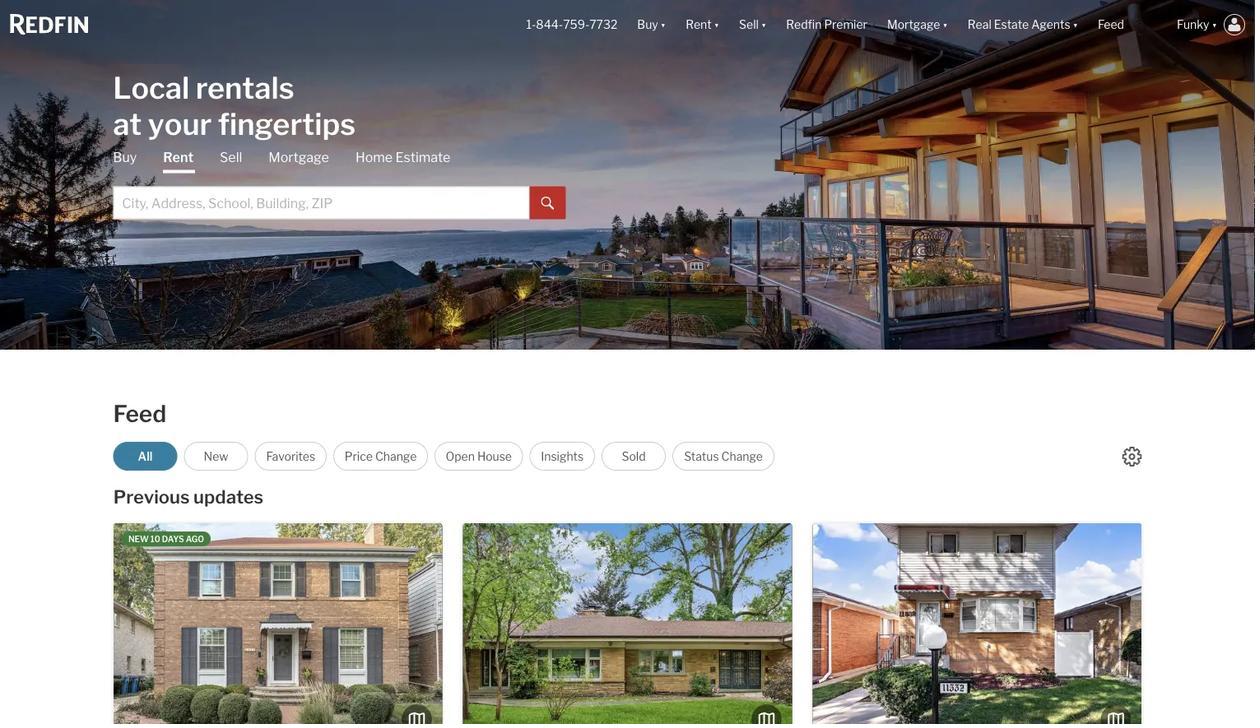 Task type: locate. For each thing, give the bounding box(es) containing it.
mortgage
[[887, 18, 940, 32], [269, 149, 329, 165]]

3 ▾ from the left
[[761, 18, 766, 32]]

4 ▾ from the left
[[943, 18, 948, 32]]

status change
[[684, 449, 763, 463]]

1 ▾ from the left
[[661, 18, 666, 32]]

▾ left real
[[943, 18, 948, 32]]

0 horizontal spatial rent
[[163, 149, 193, 165]]

mortgage ▾ button
[[877, 0, 958, 49]]

1 horizontal spatial rent
[[686, 18, 712, 32]]

0 horizontal spatial buy
[[113, 149, 137, 165]]

rent
[[686, 18, 712, 32], [163, 149, 193, 165]]

1 horizontal spatial sell
[[739, 18, 759, 32]]

0 horizontal spatial change
[[375, 449, 417, 463]]

sell right rent ▾
[[739, 18, 759, 32]]

rent ▾ button
[[686, 0, 719, 49]]

redfin premier button
[[776, 0, 877, 49]]

home estimate
[[355, 149, 450, 165]]

▾
[[661, 18, 666, 32], [714, 18, 719, 32], [761, 18, 766, 32], [943, 18, 948, 32], [1073, 18, 1078, 32], [1212, 18, 1217, 32]]

real estate agents ▾
[[968, 18, 1078, 32]]

0 vertical spatial sell
[[739, 18, 759, 32]]

1 horizontal spatial change
[[721, 449, 763, 463]]

rentals
[[196, 70, 294, 106]]

▾ right 'agents'
[[1073, 18, 1078, 32]]

1 vertical spatial mortgage
[[269, 149, 329, 165]]

buy for buy ▾
[[637, 18, 658, 32]]

▾ for funky ▾
[[1212, 18, 1217, 32]]

buy right the 7732
[[637, 18, 658, 32]]

▾ for buy ▾
[[661, 18, 666, 32]]

buy
[[637, 18, 658, 32], [113, 149, 137, 165]]

local
[[113, 70, 189, 106]]

0 vertical spatial feed
[[1098, 18, 1124, 32]]

home estimate link
[[355, 149, 450, 167]]

feed button
[[1088, 0, 1167, 49]]

price
[[345, 449, 373, 463]]

estate
[[994, 18, 1029, 32]]

rent down your
[[163, 149, 193, 165]]

estimate
[[395, 149, 450, 165]]

mortgage inside dropdown button
[[887, 18, 940, 32]]

your
[[148, 106, 212, 142]]

1 vertical spatial sell
[[220, 149, 242, 165]]

open house
[[446, 449, 512, 463]]

1 horizontal spatial mortgage
[[887, 18, 940, 32]]

photo of 11532 s bishop st, chicago, il 60643 image
[[813, 523, 1141, 724]]

1 change from the left
[[375, 449, 417, 463]]

1 horizontal spatial buy
[[637, 18, 658, 32]]

rent ▾ button
[[676, 0, 729, 49]]

2 change from the left
[[721, 449, 763, 463]]

buy ▾ button
[[637, 0, 666, 49]]

City, Address, School, Building, ZIP search field
[[113, 186, 529, 219]]

feed up "all"
[[113, 400, 166, 428]]

1 horizontal spatial feed
[[1098, 18, 1124, 32]]

favorites
[[266, 449, 315, 463]]

feed
[[1098, 18, 1124, 32], [113, 400, 166, 428]]

rent for rent
[[163, 149, 193, 165]]

▾ right funky at the top of page
[[1212, 18, 1217, 32]]

▾ left "sell ▾"
[[714, 18, 719, 32]]

1 vertical spatial buy
[[113, 149, 137, 165]]

home
[[355, 149, 393, 165]]

0 vertical spatial mortgage
[[887, 18, 940, 32]]

rent right buy ▾
[[686, 18, 712, 32]]

change for status change
[[721, 449, 763, 463]]

sell for sell
[[220, 149, 242, 165]]

change right status at the right
[[721, 449, 763, 463]]

ago
[[186, 534, 204, 544]]

1 vertical spatial feed
[[113, 400, 166, 428]]

sell down local rentals at your fingertips
[[220, 149, 242, 165]]

2 ▾ from the left
[[714, 18, 719, 32]]

sell inside dropdown button
[[739, 18, 759, 32]]

1 vertical spatial rent
[[163, 149, 193, 165]]

redfin
[[786, 18, 822, 32]]

Sold radio
[[602, 442, 666, 471]]

mortgage down fingertips
[[269, 149, 329, 165]]

sell ▾
[[739, 18, 766, 32]]

▾ left redfin
[[761, 18, 766, 32]]

Open House radio
[[435, 442, 523, 471]]

1-844-759-7732
[[526, 18, 618, 32]]

0 vertical spatial buy
[[637, 18, 658, 32]]

0 horizontal spatial sell
[[220, 149, 242, 165]]

change right price
[[375, 449, 417, 463]]

mortgage ▾
[[887, 18, 948, 32]]

rent inside dropdown button
[[686, 18, 712, 32]]

tab list
[[113, 149, 566, 219]]

▾ left rent ▾
[[661, 18, 666, 32]]

submit search image
[[541, 197, 554, 210]]

photo of 10700 s hoyne ave, chicago, il 60643 image
[[463, 523, 792, 724]]

premier
[[824, 18, 867, 32]]

funky ▾
[[1177, 18, 1217, 32]]

buy down at
[[113, 149, 137, 165]]

mortgage left real
[[887, 18, 940, 32]]

mortgage for mortgage ▾
[[887, 18, 940, 32]]

All radio
[[113, 442, 177, 471]]

sell
[[739, 18, 759, 32], [220, 149, 242, 165]]

buy inside dropdown button
[[637, 18, 658, 32]]

0 horizontal spatial mortgage
[[269, 149, 329, 165]]

rent link
[[163, 149, 193, 173]]

sell link
[[220, 149, 242, 167]]

change
[[375, 449, 417, 463], [721, 449, 763, 463]]

insights
[[541, 449, 584, 463]]

Insights radio
[[529, 442, 595, 471]]

buy ▾
[[637, 18, 666, 32]]

7732
[[589, 18, 618, 32]]

agents
[[1031, 18, 1070, 32]]

at
[[113, 106, 142, 142]]

▾ for sell ▾
[[761, 18, 766, 32]]

feed right 'agents'
[[1098, 18, 1124, 32]]

6 ▾ from the left
[[1212, 18, 1217, 32]]

option group
[[113, 442, 774, 471]]

0 horizontal spatial feed
[[113, 400, 166, 428]]

0 vertical spatial rent
[[686, 18, 712, 32]]

buy for buy
[[113, 149, 137, 165]]



Task type: describe. For each thing, give the bounding box(es) containing it.
mortgage for mortgage
[[269, 149, 329, 165]]

rent ▾
[[686, 18, 719, 32]]

redfin premier
[[786, 18, 867, 32]]

new
[[128, 534, 149, 544]]

sell ▾ button
[[739, 0, 766, 49]]

sold
[[622, 449, 646, 463]]

▾ for mortgage ▾
[[943, 18, 948, 32]]

local rentals at your fingertips
[[113, 70, 356, 142]]

previous
[[113, 486, 190, 508]]

rent for rent ▾
[[686, 18, 712, 32]]

New radio
[[184, 442, 248, 471]]

mortgage link
[[269, 149, 329, 167]]

photo of 2310 w 107th pl, chicago, il 60643 image
[[114, 523, 442, 724]]

feed inside button
[[1098, 18, 1124, 32]]

▾ for rent ▾
[[714, 18, 719, 32]]

fingertips
[[218, 106, 356, 142]]

tab list containing buy
[[113, 149, 566, 219]]

5 ▾ from the left
[[1073, 18, 1078, 32]]

updates
[[193, 486, 263, 508]]

1-844-759-7732 link
[[526, 18, 618, 32]]

previous updates
[[113, 486, 263, 508]]

mortgage ▾ button
[[887, 0, 948, 49]]

price change
[[345, 449, 417, 463]]

real estate agents ▾ link
[[968, 0, 1078, 49]]

days
[[162, 534, 184, 544]]

Favorites radio
[[255, 442, 327, 471]]

option group containing all
[[113, 442, 774, 471]]

status
[[684, 449, 719, 463]]

Price Change radio
[[333, 442, 428, 471]]

funky
[[1177, 18, 1209, 32]]

10
[[150, 534, 160, 544]]

all
[[138, 449, 153, 463]]

real
[[968, 18, 991, 32]]

sell for sell ▾
[[739, 18, 759, 32]]

844-
[[536, 18, 563, 32]]

759-
[[563, 18, 589, 32]]

real estate agents ▾ button
[[958, 0, 1088, 49]]

1-
[[526, 18, 536, 32]]

new
[[204, 449, 228, 463]]

Status Change radio
[[672, 442, 774, 471]]

buy ▾ button
[[627, 0, 676, 49]]

house
[[477, 449, 512, 463]]

buy link
[[113, 149, 137, 167]]

sell ▾ button
[[729, 0, 776, 49]]

open
[[446, 449, 475, 463]]

change for price change
[[375, 449, 417, 463]]

new 10 days ago
[[128, 534, 204, 544]]



Task type: vqa. For each thing, say whether or not it's contained in the screenshot.
Rent ▾ dropdown button
yes



